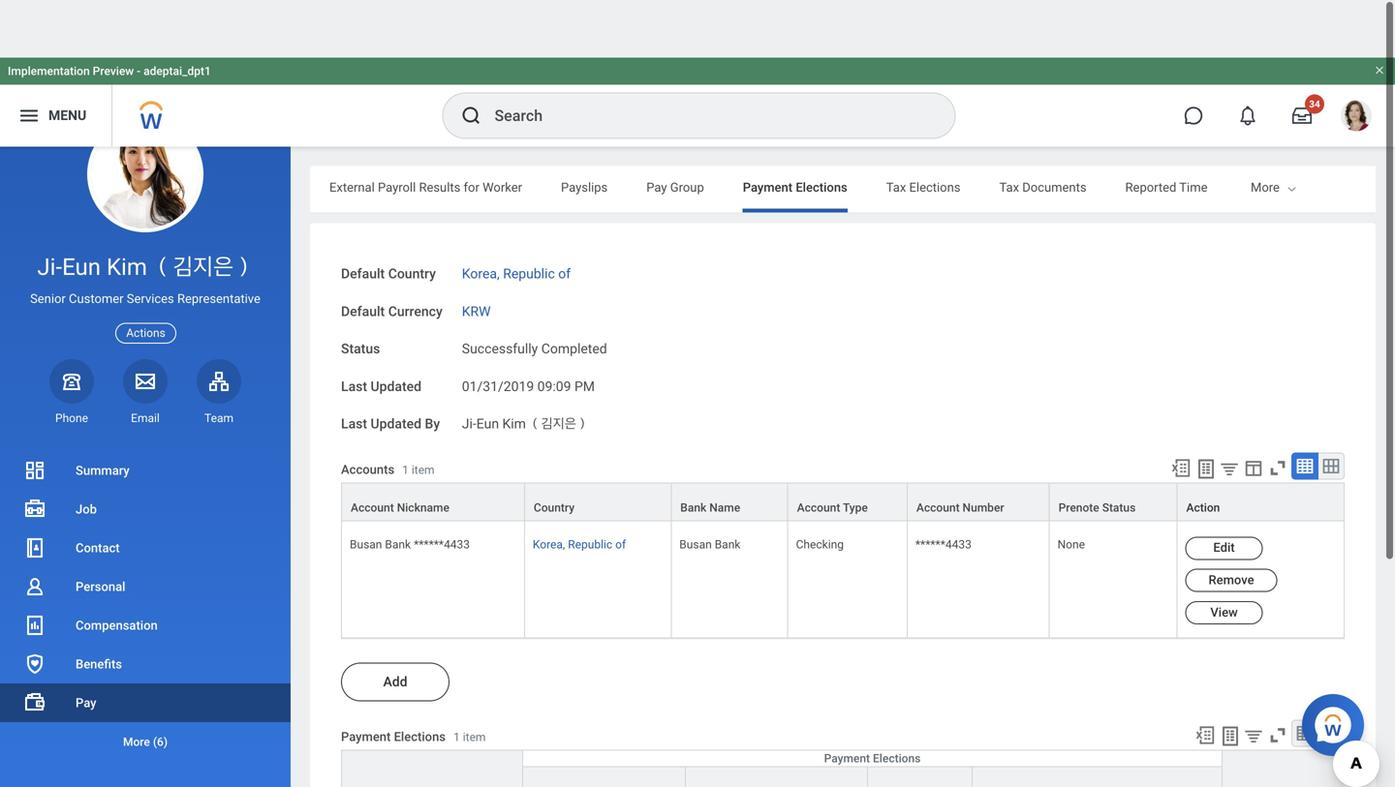 Task type: locate. For each thing, give the bounding box(es) containing it.
accounts 1 item
[[341, 405, 435, 420]]

1 vertical spatial republic
[[568, 480, 613, 494]]

toolbar
[[1186, 668, 1345, 693]]

0 vertical spatial payment
[[743, 123, 793, 137]]

0 horizontal spatial bank
[[385, 480, 411, 494]]

successfully completed
[[462, 283, 607, 299]]

type inside column header
[[373, 743, 398, 757]]

payment elections
[[743, 123, 848, 137], [341, 673, 446, 687]]

(6)
[[153, 736, 168, 750]]

of
[[558, 208, 571, 224], [615, 480, 626, 494]]

country
[[388, 208, 436, 224]]

0 horizontal spatial payment
[[341, 673, 391, 687]]

cell down pay type popup button
[[341, 764, 523, 788]]

email button
[[123, 359, 168, 426]]

3 row from the top
[[341, 693, 1395, 764]]

2 cell from the left
[[523, 764, 686, 788]]

more left allocations
[[1251, 123, 1280, 137]]

completed
[[541, 283, 607, 299]]

row containing pay type
[[341, 693, 1395, 764]]

1 vertical spatial korea, republic of link
[[533, 480, 626, 494]]

bank down 1
[[385, 480, 411, 494]]

more left (6)
[[123, 736, 150, 750]]

payment type button
[[523, 710, 685, 763]]

costing
[[1247, 123, 1290, 137]]

4 row from the top
[[341, 694, 1395, 764]]

account inside account number popup button
[[877, 728, 920, 741]]

pay inside list
[[76, 696, 96, 711]]

1 vertical spatial korea, republic of
[[533, 480, 626, 494]]

1
[[402, 406, 409, 420]]

elections
[[796, 123, 848, 137], [909, 123, 961, 137], [394, 673, 446, 687]]

compensation image
[[23, 614, 47, 638]]

senior
[[30, 292, 66, 306]]

0 vertical spatial korea, republic of link
[[462, 204, 571, 224]]

for
[[464, 123, 480, 137]]

1 type from the left
[[373, 743, 398, 757]]

bank
[[385, 480, 411, 494], [715, 480, 741, 494]]

customer
[[69, 292, 124, 306]]

more (6) button
[[0, 723, 291, 762]]

navigation pane region
[[0, 89, 291, 788]]

ji-eun kim （김지은）
[[37, 253, 253, 281]]

of up completed
[[558, 208, 571, 224]]

phone button
[[49, 359, 94, 426]]

list
[[0, 452, 291, 762]]

1 bank from the left
[[385, 480, 411, 494]]

type inside 'column header'
[[580, 743, 606, 757]]

row
[[341, 425, 1345, 464], [341, 464, 1345, 581], [341, 693, 1395, 764], [341, 694, 1395, 764], [341, 764, 1395, 788]]

job link
[[0, 490, 291, 529]]

0 horizontal spatial ******4433
[[414, 480, 470, 494]]

1 horizontal spatial payment
[[532, 743, 578, 757]]

1 horizontal spatial bank
[[715, 480, 741, 494]]

3 cell from the left
[[686, 764, 868, 788]]

elections up pay type popup button
[[394, 673, 446, 687]]

1 horizontal spatial pay
[[351, 743, 370, 757]]

more
[[1251, 123, 1280, 137], [123, 736, 150, 750]]

row containing edit
[[341, 464, 1345, 581]]

elections left tax
[[796, 123, 848, 137]]

0 vertical spatial account
[[877, 728, 920, 741]]

1 row from the top
[[341, 425, 1345, 464]]

remove button
[[1186, 512, 1278, 535]]

1 horizontal spatial type
[[580, 743, 606, 757]]

korea,
[[462, 208, 500, 224], [533, 480, 565, 494]]

0 horizontal spatial of
[[558, 208, 571, 224]]

tab list containing external payroll results for worker
[[310, 109, 1376, 155]]

1 horizontal spatial ******4433
[[916, 480, 972, 494]]

personal link
[[0, 568, 291, 607]]

checking
[[796, 480, 844, 494]]

0 vertical spatial payment elections
[[743, 123, 848, 137]]

view button
[[1186, 544, 1263, 567]]

bank for busan bank ******4433
[[385, 480, 411, 494]]

payslips
[[561, 123, 608, 137]]

busan
[[350, 480, 382, 494], [680, 480, 712, 494]]

action button
[[1223, 694, 1395, 763]]

0 horizontal spatial korea,
[[462, 208, 500, 224]]

payment type
[[532, 743, 606, 757]]

none
[[1058, 480, 1085, 494]]

elections right tax
[[909, 123, 961, 137]]

1 vertical spatial account
[[695, 743, 738, 757]]

0 vertical spatial korea, republic of
[[462, 208, 571, 224]]

team link
[[197, 359, 241, 426]]

payment inside popup button
[[532, 743, 578, 757]]

0 horizontal spatial pay
[[76, 696, 96, 711]]

team ji-eun kim （김지은） element
[[197, 411, 241, 426]]

korea, republic of
[[462, 208, 571, 224], [533, 480, 626, 494]]

item
[[412, 406, 435, 420]]

payroll
[[378, 123, 416, 137]]

1 horizontal spatial account
[[877, 728, 920, 741]]

1 horizontal spatial more
[[1251, 123, 1280, 137]]

1 horizontal spatial of
[[615, 480, 626, 494]]

0 horizontal spatial busan
[[350, 480, 382, 494]]

bank left checking
[[715, 480, 741, 494]]

job
[[76, 502, 97, 517]]

pay for pay type
[[351, 743, 370, 757]]

more inside more (6) dropdown button
[[123, 736, 150, 750]]

team
[[204, 412, 234, 425]]

column header
[[672, 425, 788, 464], [788, 425, 908, 464], [908, 425, 1050, 464]]

account number button
[[868, 710, 972, 763]]

1 vertical spatial pay
[[76, 696, 96, 711]]

pay link
[[0, 684, 291, 723]]

type for pay type
[[373, 743, 398, 757]]

1 vertical spatial korea,
[[533, 480, 565, 494]]

0 vertical spatial republic
[[503, 208, 555, 224]]

0 horizontal spatial type
[[373, 743, 398, 757]]

external
[[329, 123, 375, 137]]

of left busan bank
[[615, 480, 626, 494]]

0 horizontal spatial more
[[123, 736, 150, 750]]

edit
[[1214, 483, 1235, 498]]

type for payment type
[[580, 743, 606, 757]]

busan bank ******4433
[[350, 480, 470, 494]]

cell down payment type popup button
[[523, 764, 686, 788]]

pay
[[647, 123, 667, 137], [76, 696, 96, 711], [351, 743, 370, 757]]

2 horizontal spatial pay
[[647, 123, 667, 137]]

status element
[[462, 272, 607, 301]]

remove
[[1209, 515, 1254, 530]]

cell down account popup button
[[686, 764, 868, 788]]

0 vertical spatial more
[[1251, 123, 1280, 137]]

benefits
[[76, 657, 122, 672]]

1 horizontal spatial payment elections
[[743, 123, 848, 137]]

0 horizontal spatial republic
[[503, 208, 555, 224]]

1 horizontal spatial republic
[[568, 480, 613, 494]]

close environment banner image
[[1374, 7, 1386, 18]]

ji-
[[37, 253, 62, 281]]

2 type from the left
[[580, 743, 606, 757]]

2 bank from the left
[[715, 480, 741, 494]]

phone image
[[58, 370, 85, 393]]

2 vertical spatial payment
[[532, 743, 578, 757]]

1 column header from the left
[[672, 425, 788, 464]]

0 horizontal spatial payment elections
[[341, 673, 446, 687]]

type
[[373, 743, 398, 757], [580, 743, 606, 757]]

actions button
[[116, 323, 176, 344]]

view team image
[[207, 370, 231, 393]]

1 busan from the left
[[350, 480, 382, 494]]

compensation link
[[0, 607, 291, 645]]

cell down distribution popup button
[[973, 764, 1223, 788]]

2 busan from the left
[[680, 480, 712, 494]]

0 vertical spatial of
[[558, 208, 571, 224]]

tab list
[[310, 109, 1376, 155]]

1 vertical spatial more
[[123, 736, 150, 750]]

1 vertical spatial of
[[615, 480, 626, 494]]

korea, republic of link
[[462, 204, 571, 224], [533, 480, 626, 494]]

mail image
[[134, 370, 157, 393]]

republic
[[503, 208, 555, 224], [568, 480, 613, 494]]

inbox large image
[[1293, 48, 1312, 68]]

pay inside tab list
[[647, 123, 667, 137]]

pay image
[[23, 692, 47, 715]]

view
[[1211, 548, 1238, 562]]

1 horizontal spatial busan
[[680, 480, 712, 494]]

account
[[877, 728, 920, 741], [695, 743, 738, 757]]

1 cell from the left
[[341, 764, 523, 788]]

costing allocations
[[1247, 123, 1356, 137]]

2 row from the top
[[341, 464, 1345, 581]]

pay inside popup button
[[351, 743, 370, 757]]

2 vertical spatial pay
[[351, 743, 370, 757]]

2 horizontal spatial payment
[[743, 123, 793, 137]]

more for more (6)
[[123, 736, 150, 750]]

0 horizontal spatial account
[[695, 743, 738, 757]]

reported time
[[1126, 123, 1208, 137]]

payment
[[743, 123, 793, 137], [341, 673, 391, 687], [532, 743, 578, 757]]

0 vertical spatial pay
[[647, 123, 667, 137]]

list containing summary
[[0, 452, 291, 762]]

account inside account popup button
[[695, 743, 738, 757]]

cell
[[341, 764, 523, 788], [523, 764, 686, 788], [686, 764, 868, 788], [973, 764, 1223, 788]]

group
[[670, 123, 704, 137]]

justify image
[[17, 47, 41, 70]]



Task type: describe. For each thing, give the bounding box(es) containing it.
last updated element
[[462, 309, 595, 338]]

pay for pay
[[76, 696, 96, 711]]

more (6)
[[123, 736, 168, 750]]

5 row from the top
[[341, 764, 1395, 788]]

payment type column header
[[523, 694, 686, 764]]

2 column header from the left
[[788, 425, 908, 464]]

busan bank
[[680, 480, 741, 494]]

results
[[419, 123, 461, 137]]

2 ******4433 from the left
[[916, 480, 972, 494]]

1 vertical spatial payment
[[341, 673, 391, 687]]

pay for pay group
[[647, 123, 667, 137]]

personal
[[76, 580, 125, 594]]

contact image
[[23, 537, 47, 560]]

edit button
[[1186, 480, 1263, 503]]

eun
[[62, 253, 101, 281]]

senior customer services representative
[[30, 292, 261, 306]]

contact
[[76, 541, 120, 556]]

payment elections inside tab list
[[743, 123, 848, 137]]

account button
[[686, 710, 867, 763]]

summary image
[[23, 459, 47, 483]]

more (6) button
[[0, 731, 291, 754]]

tax elections
[[886, 123, 961, 137]]

4 cell from the left
[[973, 764, 1223, 788]]

email
[[131, 412, 160, 425]]

bank for busan bank
[[715, 480, 741, 494]]

benefits link
[[0, 645, 291, 684]]

phone ji-eun kim （김지은） element
[[49, 411, 94, 426]]

busan for busan bank
[[680, 480, 712, 494]]

account column header
[[686, 694, 868, 764]]

pay type
[[351, 743, 398, 757]]

pay type column header
[[341, 693, 523, 764]]

1 ******4433 from the left
[[414, 480, 470, 494]]

republic for korea, republic of link to the top
[[503, 208, 555, 224]]

benefits image
[[23, 653, 47, 676]]

row containing account number
[[341, 694, 1395, 764]]

contact link
[[0, 529, 291, 568]]

time
[[1180, 123, 1208, 137]]

last updated by element
[[462, 347, 588, 376]]

phone
[[55, 412, 88, 425]]

busan for busan bank ******4433
[[350, 480, 382, 494]]

representative
[[177, 292, 261, 306]]

korea, republic of for korea, republic of link to the bottom
[[533, 480, 626, 494]]

job image
[[23, 498, 47, 521]]

distribution button
[[973, 710, 1222, 763]]

external payroll results for worker
[[329, 123, 522, 137]]

email ji-eun kim （김지은） element
[[123, 411, 168, 426]]

successfully
[[462, 283, 538, 299]]

tax
[[886, 123, 906, 137]]

allocations
[[1293, 123, 1356, 137]]

payment inside tab list
[[743, 123, 793, 137]]

profile logan mcneil image
[[1341, 43, 1372, 78]]

more for more
[[1251, 123, 1280, 137]]

account number
[[877, 728, 920, 757]]

account number column header
[[868, 694, 973, 764]]

action
[[1232, 743, 1265, 757]]

reported
[[1126, 123, 1177, 137]]

personal image
[[23, 576, 47, 599]]

menu
[[48, 50, 86, 66]]

default
[[341, 208, 385, 224]]

menu banner
[[0, 0, 1395, 89]]

account for account number
[[877, 728, 920, 741]]

menu button
[[0, 27, 112, 89]]

default country
[[341, 208, 436, 224]]

summary
[[76, 464, 130, 478]]

accounts
[[341, 405, 395, 420]]

notifications large image
[[1238, 48, 1258, 68]]

services
[[127, 292, 174, 306]]

Search Workday  search field
[[495, 37, 915, 79]]

korea, republic of for korea, republic of link to the top
[[462, 208, 571, 224]]

number
[[877, 743, 919, 757]]

actions
[[126, 327, 166, 340]]

republic for korea, republic of link to the bottom
[[568, 480, 613, 494]]

compensation
[[76, 619, 158, 633]]

worker
[[483, 123, 522, 137]]

distribution
[[982, 743, 1042, 757]]

search image
[[460, 47, 483, 70]]

1 horizontal spatial elections
[[796, 123, 848, 137]]

1 horizontal spatial korea,
[[533, 480, 565, 494]]

0 vertical spatial korea,
[[462, 208, 500, 224]]

pay group
[[647, 123, 704, 137]]

pay type button
[[342, 694, 522, 763]]

account for account
[[695, 743, 738, 757]]

（김지은）
[[153, 253, 253, 281]]

1 vertical spatial payment elections
[[341, 673, 446, 687]]

kim
[[107, 253, 147, 281]]

3 column header from the left
[[908, 425, 1050, 464]]

summary link
[[0, 452, 291, 490]]

2 horizontal spatial elections
[[909, 123, 961, 137]]

0 horizontal spatial elections
[[394, 673, 446, 687]]



Task type: vqa. For each thing, say whether or not it's contained in the screenshot.
Elections
yes



